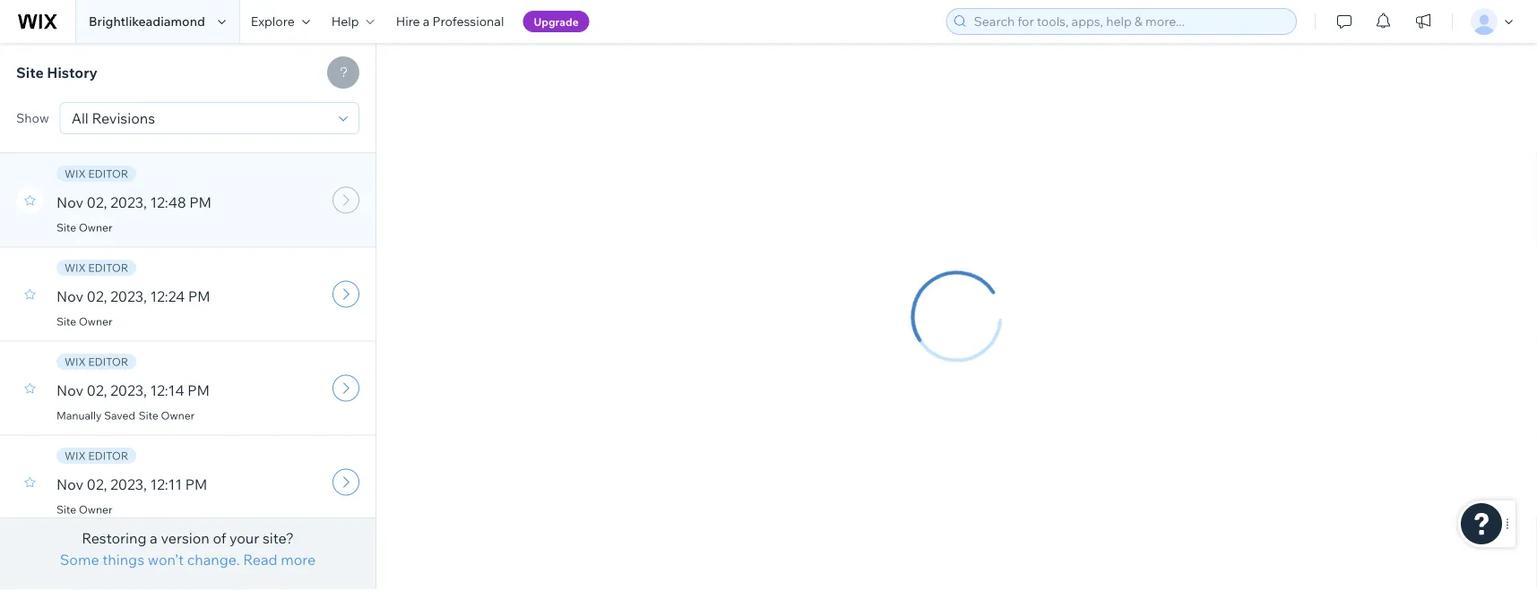 Task type: describe. For each thing, give the bounding box(es) containing it.
things
[[102, 551, 144, 569]]

pm for nov 02, 2023, 12:11 pm
[[185, 476, 207, 494]]

owner down 12:14
[[161, 409, 195, 423]]

upgrade button
[[523, 11, 589, 32]]

site?
[[262, 530, 294, 548]]

won't
[[148, 551, 184, 569]]

02, for nov 02, 2023, 12:48 pm
[[87, 194, 107, 212]]

wix for nov 02, 2023, 12:14 pm
[[65, 355, 86, 369]]

Search for tools, apps, help & more... field
[[968, 9, 1291, 34]]

hire a professional
[[396, 13, 504, 29]]

site left history
[[16, 64, 44, 82]]

pm for nov 02, 2023, 12:48 pm
[[189, 194, 212, 212]]

show
[[16, 110, 49, 126]]

owner for nov 02, 2023, 12:48 pm
[[79, 221, 112, 234]]

restoring a version of your site? some things won't change. read more
[[60, 530, 316, 569]]

nov for nov 02, 2023, 12:24 pm
[[56, 288, 83, 306]]

nov for nov 02, 2023, 12:11 pm
[[56, 476, 83, 494]]

wix editor for nov 02, 2023, 12:24 pm
[[65, 261, 128, 275]]

help button
[[321, 0, 385, 43]]

editor for 12:24
[[88, 261, 128, 275]]

manually
[[56, 409, 102, 423]]

owner for nov 02, 2023, 12:24 pm
[[79, 315, 112, 328]]

12:11
[[150, 476, 182, 494]]

wix editor for nov 02, 2023, 12:11 pm
[[65, 449, 128, 463]]

2023, for 12:11
[[110, 476, 147, 494]]

02, for nov 02, 2023, 12:24 pm
[[87, 288, 107, 306]]

version
[[161, 530, 210, 548]]

wix for nov 02, 2023, 12:48 pm
[[65, 167, 86, 181]]

site for nov 02, 2023, 12:11 pm
[[56, 503, 76, 517]]

wix for nov 02, 2023, 12:24 pm
[[65, 261, 86, 275]]

a for hire
[[423, 13, 430, 29]]

hire
[[396, 13, 420, 29]]

editor for 12:48
[[88, 167, 128, 181]]

restoring
[[82, 530, 147, 548]]

12:48
[[150, 194, 186, 212]]

site owner for nov 02, 2023, 12:48 pm
[[56, 221, 112, 234]]

wix editor for nov 02, 2023, 12:48 pm
[[65, 167, 128, 181]]

explore
[[251, 13, 295, 29]]

2023, for 12:24
[[110, 288, 147, 306]]



Task type: locate. For each thing, give the bounding box(es) containing it.
site history
[[16, 64, 98, 82]]

4 2023, from the top
[[110, 476, 147, 494]]

some
[[60, 551, 99, 569]]

hire a professional link
[[385, 0, 515, 43]]

3 wix from the top
[[65, 355, 86, 369]]

editor up the nov 02, 2023, 12:24 pm
[[88, 261, 128, 275]]

owner down the nov 02, 2023, 12:24 pm
[[79, 315, 112, 328]]

brightlikeadiamond
[[89, 13, 205, 29]]

4 nov from the top
[[56, 476, 83, 494]]

1 site owner from the top
[[56, 221, 112, 234]]

upgrade
[[534, 15, 579, 28]]

site owner for nov 02, 2023, 12:24 pm
[[56, 315, 112, 328]]

wix editor up nov 02, 2023, 12:14 pm
[[65, 355, 128, 369]]

2 2023, from the top
[[110, 288, 147, 306]]

1 editor from the top
[[88, 167, 128, 181]]

a inside "hire a professional" 'link'
[[423, 13, 430, 29]]

some things won't change. read more button
[[60, 549, 316, 571]]

1 nov from the top
[[56, 194, 83, 212]]

editor up nov 02, 2023, 12:14 pm
[[88, 355, 128, 369]]

a right hire
[[423, 13, 430, 29]]

2023, up manually saved site owner
[[110, 382, 147, 400]]

0 vertical spatial site owner
[[56, 221, 112, 234]]

2 nov from the top
[[56, 288, 83, 306]]

4 wix from the top
[[65, 449, 86, 463]]

02, up restoring
[[87, 476, 107, 494]]

nov for nov 02, 2023, 12:14 pm
[[56, 382, 83, 400]]

wix for nov 02, 2023, 12:11 pm
[[65, 449, 86, 463]]

02, for nov 02, 2023, 12:11 pm
[[87, 476, 107, 494]]

wix editor up nov 02, 2023, 12:48 pm
[[65, 167, 128, 181]]

3 site owner from the top
[[56, 503, 112, 517]]

wix
[[65, 167, 86, 181], [65, 261, 86, 275], [65, 355, 86, 369], [65, 449, 86, 463]]

2 02, from the top
[[87, 288, 107, 306]]

wix up the nov 02, 2023, 12:24 pm
[[65, 261, 86, 275]]

pm right "12:48" at left top
[[189, 194, 212, 212]]

pm for nov 02, 2023, 12:24 pm
[[188, 288, 210, 306]]

site down nov 02, 2023, 12:48 pm
[[56, 221, 76, 234]]

12:14
[[150, 382, 184, 400]]

02,
[[87, 194, 107, 212], [87, 288, 107, 306], [87, 382, 107, 400], [87, 476, 107, 494]]

site owner down nov 02, 2023, 12:48 pm
[[56, 221, 112, 234]]

editor for 12:11
[[88, 449, 128, 463]]

3 wix editor from the top
[[65, 355, 128, 369]]

site right saved
[[139, 409, 158, 423]]

saved
[[104, 409, 135, 423]]

wix up nov 02, 2023, 12:48 pm
[[65, 167, 86, 181]]

site owner down the nov 02, 2023, 12:24 pm
[[56, 315, 112, 328]]

2 editor from the top
[[88, 261, 128, 275]]

site for nov 02, 2023, 12:48 pm
[[56, 221, 76, 234]]

more
[[281, 551, 316, 569]]

owner down nov 02, 2023, 12:48 pm
[[79, 221, 112, 234]]

wix editor down manually
[[65, 449, 128, 463]]

site up some
[[56, 503, 76, 517]]

editor up nov 02, 2023, 12:48 pm
[[88, 167, 128, 181]]

site owner
[[56, 221, 112, 234], [56, 315, 112, 328], [56, 503, 112, 517]]

site
[[16, 64, 44, 82], [56, 221, 76, 234], [56, 315, 76, 328], [139, 409, 158, 423], [56, 503, 76, 517]]

1 wix editor from the top
[[65, 167, 128, 181]]

owner for nov 02, 2023, 12:11 pm
[[79, 503, 112, 517]]

history
[[47, 64, 98, 82]]

2023, left 12:11
[[110, 476, 147, 494]]

pm right 12:24
[[188, 288, 210, 306]]

manually saved site owner
[[56, 409, 195, 423]]

owner up restoring
[[79, 503, 112, 517]]

2023, for 12:48
[[110, 194, 147, 212]]

2 site owner from the top
[[56, 315, 112, 328]]

None field
[[66, 103, 333, 134]]

0 horizontal spatial a
[[150, 530, 158, 548]]

nov 02, 2023, 12:24 pm
[[56, 288, 210, 306]]

12:24
[[150, 288, 185, 306]]

02, left 12:24
[[87, 288, 107, 306]]

pm for nov 02, 2023, 12:14 pm
[[187, 382, 210, 400]]

editor up nov 02, 2023, 12:11 pm on the bottom left of the page
[[88, 449, 128, 463]]

2023, left 12:24
[[110, 288, 147, 306]]

site owner up restoring
[[56, 503, 112, 517]]

nov for nov 02, 2023, 12:48 pm
[[56, 194, 83, 212]]

wix up manually
[[65, 355, 86, 369]]

4 wix editor from the top
[[65, 449, 128, 463]]

a up the won't
[[150, 530, 158, 548]]

a
[[423, 13, 430, 29], [150, 530, 158, 548]]

site for nov 02, 2023, 12:24 pm
[[56, 315, 76, 328]]

of
[[213, 530, 226, 548]]

nov 02, 2023, 12:48 pm
[[56, 194, 212, 212]]

3 02, from the top
[[87, 382, 107, 400]]

1 vertical spatial site owner
[[56, 315, 112, 328]]

nov 02, 2023, 12:14 pm
[[56, 382, 210, 400]]

0 vertical spatial a
[[423, 13, 430, 29]]

site owner for nov 02, 2023, 12:11 pm
[[56, 503, 112, 517]]

a for restoring
[[150, 530, 158, 548]]

2 vertical spatial site owner
[[56, 503, 112, 517]]

1 wix from the top
[[65, 167, 86, 181]]

02, up manually
[[87, 382, 107, 400]]

editor for 12:14
[[88, 355, 128, 369]]

2023,
[[110, 194, 147, 212], [110, 288, 147, 306], [110, 382, 147, 400], [110, 476, 147, 494]]

2023, for 12:14
[[110, 382, 147, 400]]

change.
[[187, 551, 240, 569]]

3 editor from the top
[[88, 355, 128, 369]]

pm
[[189, 194, 212, 212], [188, 288, 210, 306], [187, 382, 210, 400], [185, 476, 207, 494]]

pm right 12:11
[[185, 476, 207, 494]]

wix down manually
[[65, 449, 86, 463]]

02, left "12:48" at left top
[[87, 194, 107, 212]]

help
[[331, 13, 359, 29]]

your
[[229, 530, 259, 548]]

1 2023, from the top
[[110, 194, 147, 212]]

02, for nov 02, 2023, 12:14 pm
[[87, 382, 107, 400]]

3 2023, from the top
[[110, 382, 147, 400]]

professional
[[433, 13, 504, 29]]

4 02, from the top
[[87, 476, 107, 494]]

2 wix editor from the top
[[65, 261, 128, 275]]

1 horizontal spatial a
[[423, 13, 430, 29]]

wix editor up the nov 02, 2023, 12:24 pm
[[65, 261, 128, 275]]

nov 02, 2023, 12:11 pm
[[56, 476, 207, 494]]

owner
[[79, 221, 112, 234], [79, 315, 112, 328], [161, 409, 195, 423], [79, 503, 112, 517]]

read
[[243, 551, 277, 569]]

3 nov from the top
[[56, 382, 83, 400]]

1 vertical spatial a
[[150, 530, 158, 548]]

site down the nov 02, 2023, 12:24 pm
[[56, 315, 76, 328]]

2023, left "12:48" at left top
[[110, 194, 147, 212]]

editor
[[88, 167, 128, 181], [88, 261, 128, 275], [88, 355, 128, 369], [88, 449, 128, 463]]

4 editor from the top
[[88, 449, 128, 463]]

1 02, from the top
[[87, 194, 107, 212]]

wix editor
[[65, 167, 128, 181], [65, 261, 128, 275], [65, 355, 128, 369], [65, 449, 128, 463]]

pm right 12:14
[[187, 382, 210, 400]]

nov
[[56, 194, 83, 212], [56, 288, 83, 306], [56, 382, 83, 400], [56, 476, 83, 494]]

a inside restoring a version of your site? some things won't change. read more
[[150, 530, 158, 548]]

2 wix from the top
[[65, 261, 86, 275]]

wix editor for nov 02, 2023, 12:14 pm
[[65, 355, 128, 369]]



Task type: vqa. For each thing, say whether or not it's contained in the screenshot.
REPORTS link
no



